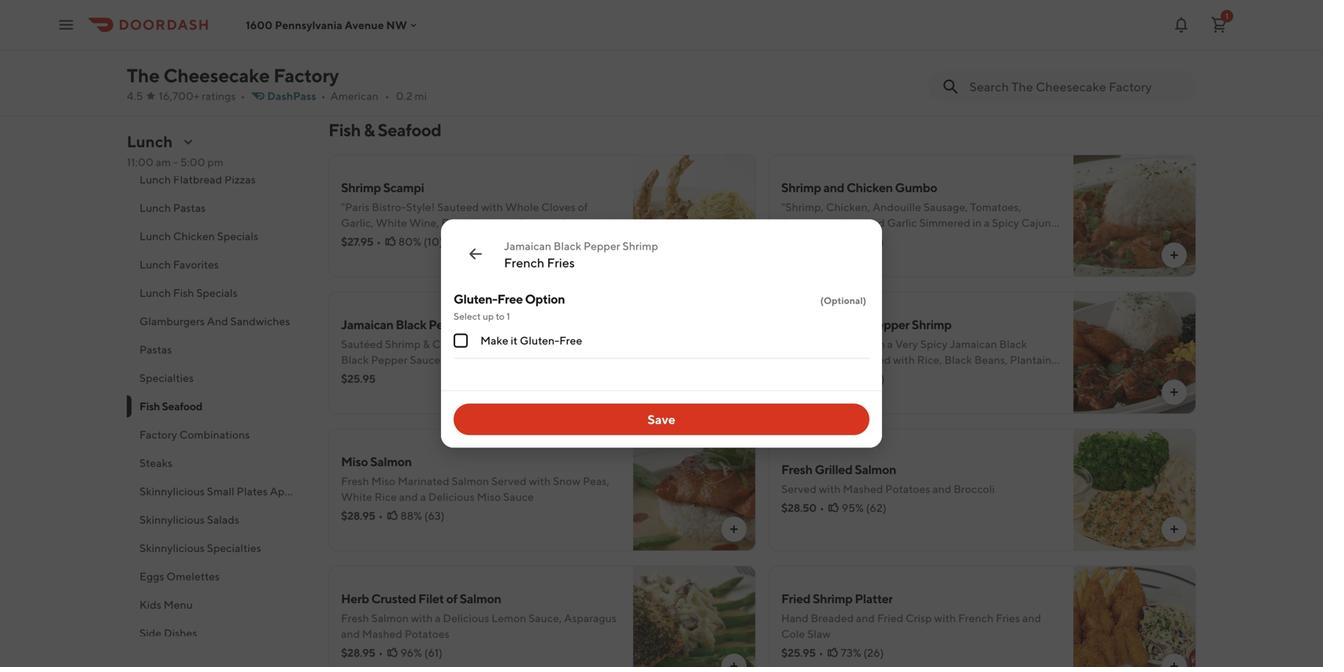 Task type: describe. For each thing, give the bounding box(es) containing it.
specials for lunch chicken specials
[[217, 230, 258, 243]]

select
[[454, 311, 481, 322]]

fresh inside shrimp scampi "paris bistro-style! sauteed with whole cloves of garlic, white wine, fresh basil and tomato. served with angel hair pasta"
[[441, 216, 469, 229]]

kids menu button
[[127, 591, 310, 619]]

1 horizontal spatial miso
[[371, 475, 396, 488]]

Make it Gluten-Free checkbox
[[454, 334, 468, 348]]

1600 pennsylvania avenue nw button
[[246, 18, 420, 31]]

a inside the jamaican black pepper chicken & shrimp sautéed shrimp & chicken with a very spicy jamaican black pepper sauce. served with rice, black beans, plantains and marinated pineapple
[[500, 337, 506, 350]]

(38)
[[864, 372, 885, 385]]

fresh inside fresh grilled salmon served with mashed potatoes and broccoli
[[781, 462, 813, 477]]

"paris
[[341, 200, 370, 213]]

bistro-
[[372, 200, 406, 213]]

mushrooms
[[518, 8, 577, 21]]

cloves
[[541, 200, 576, 213]]

small
[[207, 485, 234, 498]]

92% (38)
[[841, 372, 885, 385]]

spicy inside jamaican black pepper shrimp sautéed shrimp with a very spicy jamaican black pepper sauce. served with rice, black beans, plantains and marinated pineapple
[[920, 337, 948, 350]]

sauce,
[[529, 612, 562, 625]]

simmered
[[919, 216, 970, 229]]

a inside shrimp and chicken gumbo "shrimp, chicken, andouille sausage, tomatoes, peppers, onions and garlic simmered in a spicy cajun style broth with cream. topped with steamed white rice"
[[984, 216, 990, 229]]

option
[[525, 291, 565, 306]]

$27.95 for 87%
[[341, 43, 373, 56]]

1600
[[246, 18, 273, 31]]

$27.95 for 80%
[[341, 235, 373, 248]]

chicken breast sautéed with fresh mushrooms in a rich marsala wine sauce. served over bow-tie pasta
[[341, 8, 606, 37]]

onions
[[828, 216, 864, 229]]

skinnylicious specialties button
[[127, 534, 310, 562]]

skinnylicious salads button
[[127, 506, 310, 534]]

sauteed
[[437, 200, 479, 213]]

$27.95 • for 80% (10)
[[341, 235, 381, 248]]

factory combinations
[[139, 428, 250, 441]]

in inside shrimp and chicken gumbo "shrimp, chicken, andouille sausage, tomatoes, peppers, onions and garlic simmered in a spicy cajun style broth with cream. topped with steamed white rice"
[[973, 216, 982, 229]]

fries inside fried shrimp platter hand breaded and fried crisp with french fries and cole slaw
[[996, 612, 1020, 625]]

87%
[[398, 43, 419, 56]]

sautéed inside chicken breast sautéed with fresh mushrooms in a rich marsala wine sauce. served over bow-tie pasta
[[420, 8, 461, 21]]

skinnylicious small plates appetizers button
[[127, 477, 324, 506]]

notification bell image
[[1172, 15, 1191, 34]]

$28.95 for miso
[[341, 509, 375, 522]]

82%
[[841, 235, 862, 248]]

glamburgers and sandwiches button
[[127, 307, 310, 336]]

• down the cheesecake factory
[[241, 89, 245, 102]]

eggs omelettes
[[139, 570, 220, 583]]

jamaican black pepper shrimp image
[[1074, 291, 1196, 414]]

with inside fried shrimp platter hand breaded and fried crisp with french fries and cole slaw
[[934, 612, 956, 625]]

basil
[[472, 216, 495, 229]]

fresh inside the herb crusted filet of salmon fresh salmon with a delicious lemon sauce, asparagus and mashed potatoes
[[341, 612, 369, 625]]

cheesecake
[[163, 64, 270, 87]]

plates
[[237, 485, 268, 498]]

2 vertical spatial miso
[[477, 490, 501, 503]]

up
[[483, 311, 494, 322]]

• for 80%
[[376, 235, 381, 248]]

0 vertical spatial &
[[364, 120, 375, 140]]

82% (73)
[[841, 235, 884, 248]]

mashed inside fresh grilled salmon served with mashed potatoes and broccoli
[[843, 482, 883, 495]]

lunch fish specials button
[[127, 279, 310, 307]]

Item Search search field
[[970, 78, 1184, 95]]

(56)
[[421, 43, 443, 56]]

factory inside factory combinations button
[[139, 428, 177, 441]]

pepper for &
[[429, 317, 469, 332]]

omelettes
[[166, 570, 220, 583]]

lunch flatbread pizzas
[[139, 173, 256, 186]]

salmon inside fresh grilled salmon served with mashed potatoes and broccoli
[[855, 462, 896, 477]]

skinnylicious for skinnylicious salads
[[139, 513, 205, 526]]

herb
[[341, 591, 369, 606]]

cajun
[[1021, 216, 1051, 229]]

fresh grilled salmon image
[[1074, 428, 1196, 551]]

add item to cart image for herb crusted filet of salmon
[[728, 660, 740, 667]]

-
[[173, 156, 178, 169]]

of inside the herb crusted filet of salmon fresh salmon with a delicious lemon sauce, asparagus and mashed potatoes
[[446, 591, 457, 606]]

cole
[[781, 627, 805, 640]]

french inside fried shrimp platter hand breaded and fried crisp with french fries and cole slaw
[[958, 612, 994, 625]]

side dishes
[[139, 627, 197, 640]]

wine,
[[409, 216, 439, 229]]

(optional)
[[820, 295, 866, 306]]

marinated inside the jamaican black pepper chicken & shrimp sautéed shrimp & chicken with a very spicy jamaican black pepper sauce. served with rice, black beans, plantains and marinated pineapple
[[411, 369, 462, 382]]

mi
[[415, 89, 427, 102]]

tie
[[561, 24, 576, 37]]

0 vertical spatial factory
[[273, 64, 339, 87]]

$28.95 for herb
[[341, 646, 375, 659]]

skinnylicious for skinnylicious specialties
[[139, 541, 205, 554]]

dishes
[[164, 627, 197, 640]]

peas,
[[583, 475, 609, 488]]

chicken inside shrimp and chicken gumbo "shrimp, chicken, andouille sausage, tomatoes, peppers, onions and garlic simmered in a spicy cajun style broth with cream. topped with steamed white rice"
[[847, 180, 893, 195]]

specials for lunch fish specials
[[196, 286, 238, 299]]

served inside shrimp scampi "paris bistro-style! sauteed with whole cloves of garlic, white wine, fresh basil and tomato. served with angel hair pasta"
[[561, 216, 597, 229]]

92%
[[841, 372, 862, 385]]

bow-
[[534, 24, 561, 37]]

shrimp inside jamaican black pepper shrimp french fries
[[622, 239, 658, 252]]

served inside jamaican black pepper shrimp sautéed shrimp with a very spicy jamaican black pepper sauce. served with rice, black beans, plantains and marinated pineapple
[[856, 353, 891, 366]]

crisp
[[906, 612, 932, 625]]

• for 73%
[[819, 646, 823, 659]]

lunch for lunch pastas
[[139, 201, 171, 214]]

delicious inside the herb crusted filet of salmon fresh salmon with a delicious lemon sauce, asparagus and mashed potatoes
[[443, 612, 489, 625]]

11:00
[[127, 156, 153, 169]]

topped
[[902, 232, 940, 245]]

with inside miso salmon fresh miso marinated salmon served with snow peas, white rice and a delicious miso sauce
[[529, 475, 551, 488]]

white inside shrimp scampi "paris bistro-style! sauteed with whole cloves of garlic, white wine, fresh basil and tomato. served with angel hair pasta"
[[376, 216, 407, 229]]

1 inside 1 button
[[1226, 11, 1229, 20]]

style
[[781, 232, 807, 245]]

american
[[330, 89, 379, 102]]

73% (26)
[[841, 646, 884, 659]]

delicious inside miso salmon fresh miso marinated salmon served with snow peas, white rice and a delicious miso sauce
[[428, 490, 475, 503]]

chicken up make
[[472, 317, 518, 332]]

lunch for lunch
[[127, 132, 173, 151]]

1 inside gluten-free option select up to 1
[[507, 311, 510, 322]]

factory combinations button
[[127, 421, 310, 449]]

dashpass
[[267, 89, 316, 102]]

nw
[[386, 18, 407, 31]]

shrimp scampi image
[[633, 154, 756, 277]]

avenue
[[345, 18, 384, 31]]

jamaican for french
[[504, 239, 551, 252]]

and inside fresh grilled salmon served with mashed potatoes and broccoli
[[933, 482, 951, 495]]

$25.95 •
[[781, 646, 823, 659]]

add item to cart image for fried shrimp platter
[[1168, 660, 1181, 667]]

potatoes inside fresh grilled salmon served with mashed potatoes and broccoli
[[885, 482, 930, 495]]

16,700+
[[159, 89, 199, 102]]

gumbo
[[895, 180, 937, 195]]

in inside chicken breast sautéed with fresh mushrooms in a rich marsala wine sauce. served over bow-tie pasta
[[579, 8, 588, 21]]

breaded
[[811, 612, 854, 625]]

spicy inside shrimp and chicken gumbo "shrimp, chicken, andouille sausage, tomatoes, peppers, onions and garlic simmered in a spicy cajun style broth with cream. topped with steamed white rice"
[[992, 216, 1019, 229]]

sauce. inside chicken breast sautéed with fresh mushrooms in a rich marsala wine sauce. served over bow-tie pasta
[[437, 24, 470, 37]]

$25.95 for $25.95
[[341, 372, 375, 385]]

0 vertical spatial fried
[[781, 591, 811, 606]]

sautéed inside the jamaican black pepper chicken & shrimp sautéed shrimp & chicken with a very spicy jamaican black pepper sauce. served with rice, black beans, plantains and marinated pineapple
[[341, 337, 383, 350]]

add item to cart image for miso salmon
[[728, 523, 740, 536]]

sauce
[[503, 490, 534, 503]]

side
[[139, 627, 162, 640]]

very inside jamaican black pepper shrimp sautéed shrimp with a very spicy jamaican black pepper sauce. served with rice, black beans, plantains and marinated pineapple
[[895, 337, 918, 350]]

mashed inside the herb crusted filet of salmon fresh salmon with a delicious lemon sauce, asparagus and mashed potatoes
[[362, 627, 402, 640]]

snow
[[553, 475, 581, 488]]

add item to cart image for fresh grilled salmon
[[1168, 523, 1181, 536]]

lemon
[[491, 612, 526, 625]]

pennsylvania
[[275, 18, 342, 31]]

potatoes inside the herb crusted filet of salmon fresh salmon with a delicious lemon sauce, asparagus and mashed potatoes
[[405, 627, 450, 640]]

1 horizontal spatial fried
[[877, 612, 903, 625]]

steaks
[[139, 456, 172, 469]]

am
[[156, 156, 171, 169]]

peppers,
[[781, 216, 825, 229]]

miso salmon image
[[633, 428, 756, 551]]

chicken inside button
[[173, 230, 215, 243]]

glamburgers
[[139, 315, 205, 328]]

fried shrimp platter hand breaded and fried crisp with french fries and cole slaw
[[781, 591, 1041, 640]]

lunch chicken specials
[[139, 230, 258, 243]]

back image
[[466, 245, 485, 263]]

(26)
[[864, 646, 884, 659]]

1 vertical spatial gluten-
[[520, 334, 559, 347]]

fish for fish & seafood
[[328, 120, 361, 140]]

specialties inside "button"
[[139, 371, 194, 384]]

and inside the herb crusted filet of salmon fresh salmon with a delicious lemon sauce, asparagus and mashed potatoes
[[341, 627, 360, 640]]

glamburgers and sandwiches
[[139, 315, 290, 328]]

white inside shrimp and chicken gumbo "shrimp, chicken, andouille sausage, tomatoes, peppers, onions and garlic simmered in a spicy cajun style broth with cream. topped with steamed white rice"
[[1013, 232, 1045, 245]]

fresh grilled salmon served with mashed potatoes and broccoli
[[781, 462, 995, 495]]

0 vertical spatial miso
[[341, 454, 368, 469]]

save
[[648, 412, 676, 427]]

slaw
[[807, 627, 831, 640]]

fries inside jamaican black pepper shrimp french fries
[[547, 255, 575, 270]]

steaks button
[[127, 449, 310, 477]]

96% (61)
[[400, 646, 443, 659]]

very inside the jamaican black pepper chicken & shrimp sautéed shrimp & chicken with a very spicy jamaican black pepper sauce. served with rice, black beans, plantains and marinated pineapple
[[508, 337, 531, 350]]

and inside the jamaican black pepper chicken & shrimp sautéed shrimp & chicken with a very spicy jamaican black pepper sauce. served with rice, black beans, plantains and marinated pineapple
[[390, 369, 409, 382]]

add item to cart image for jamaican black pepper shrimp
[[1168, 386, 1181, 399]]

1 vertical spatial seafood
[[162, 400, 202, 413]]

steamed
[[966, 232, 1011, 245]]

lunch chicken specials button
[[127, 222, 310, 250]]

served inside the jamaican black pepper chicken & shrimp sautéed shrimp & chicken with a very spicy jamaican black pepper sauce. served with rice, black beans, plantains and marinated pineapple
[[445, 353, 481, 366]]

fried shrimp platter image
[[1074, 566, 1196, 667]]

shrimp and chicken gumbo "shrimp, chicken, andouille sausage, tomatoes, peppers, onions and garlic simmered in a spicy cajun style broth with cream. topped with steamed white rice"
[[781, 180, 1051, 261]]



Task type: locate. For each thing, give the bounding box(es) containing it.
1 horizontal spatial beans,
[[974, 353, 1008, 366]]

1 horizontal spatial pineapple
[[856, 369, 907, 382]]

jamaican inside jamaican black pepper shrimp french fries
[[504, 239, 551, 252]]

with inside the herb crusted filet of salmon fresh salmon with a delicious lemon sauce, asparagus and mashed potatoes
[[411, 612, 433, 625]]

chicken up 'favorites'
[[173, 230, 215, 243]]

1 horizontal spatial french
[[958, 612, 994, 625]]

0 horizontal spatial rice,
[[507, 353, 532, 366]]

black inside jamaican black pepper shrimp french fries
[[554, 239, 581, 252]]

• right angel
[[376, 235, 381, 248]]

$27.95 down garlic,
[[341, 235, 373, 248]]

marinated up 88% (63)
[[398, 475, 449, 488]]

served inside fresh grilled salmon served with mashed potatoes and broccoli
[[781, 482, 817, 495]]

2 horizontal spatial fish
[[328, 120, 361, 140]]

served up $28.50
[[781, 482, 817, 495]]

0 horizontal spatial mashed
[[362, 627, 402, 640]]

with inside fresh grilled salmon served with mashed potatoes and broccoli
[[819, 482, 841, 495]]

pm
[[207, 156, 224, 169]]

1 vertical spatial fried
[[877, 612, 903, 625]]

2 vertical spatial add item to cart image
[[1168, 660, 1181, 667]]

a inside jamaican black pepper shrimp sautéed shrimp with a very spicy jamaican black pepper sauce. served with rice, black beans, plantains and marinated pineapple
[[887, 337, 893, 350]]

$28.95 •
[[341, 509, 383, 522], [341, 646, 383, 659]]

french up option
[[504, 255, 545, 270]]

fried up hand
[[781, 591, 811, 606]]

shrimp scampi "paris bistro-style! sauteed with whole cloves of garlic, white wine, fresh basil and tomato. served with angel hair pasta"
[[341, 180, 621, 245]]

0 vertical spatial $28.95 •
[[341, 509, 383, 522]]

$27.95 • for 87% (56)
[[341, 43, 381, 56]]

$28.95 • for miso
[[341, 509, 383, 522]]

marinated down make it gluten-free "checkbox"
[[411, 369, 462, 382]]

lunch for lunch flatbread pizzas
[[139, 173, 171, 186]]

1 horizontal spatial gluten-
[[520, 334, 559, 347]]

specials
[[217, 230, 258, 243], [196, 286, 238, 299]]

• for 88%
[[378, 509, 383, 522]]

in
[[579, 8, 588, 21], [973, 216, 982, 229]]

• down slaw
[[819, 646, 823, 659]]

• left 0.2
[[385, 89, 390, 102]]

marinated inside jamaican black pepper shrimp sautéed shrimp with a very spicy jamaican black pepper sauce. served with rice, black beans, plantains and marinated pineapple
[[802, 369, 854, 382]]

0 horizontal spatial factory
[[139, 428, 177, 441]]

1 vertical spatial pastas
[[139, 343, 172, 356]]

fish down 'american'
[[328, 120, 361, 140]]

1 vertical spatial french
[[958, 612, 994, 625]]

pastas inside button
[[139, 343, 172, 356]]

skinnylicious inside skinnylicious salads button
[[139, 513, 205, 526]]

hand
[[781, 612, 809, 625]]

in up pasta
[[579, 8, 588, 21]]

2 beans, from the left
[[974, 353, 1008, 366]]

1 vertical spatial potatoes
[[405, 627, 450, 640]]

2 vertical spatial white
[[341, 490, 372, 503]]

french right 'crisp'
[[958, 612, 994, 625]]

$28.95 left 96%
[[341, 646, 375, 659]]

pastas down glamburgers
[[139, 343, 172, 356]]

1 horizontal spatial mashed
[[843, 482, 883, 495]]

free inside gluten-free option select up to 1
[[497, 291, 523, 306]]

jamaican black pepper chicken & shrimp sautéed shrimp & chicken with a very spicy jamaican black pepper sauce. served with rice, black beans, plantains and marinated pineapple
[[341, 317, 610, 382]]

lunch for lunch chicken specials
[[139, 230, 171, 243]]

0 horizontal spatial very
[[508, 337, 531, 350]]

whole
[[505, 200, 539, 213]]

pastas inside "button"
[[173, 201, 206, 214]]

shrimp inside shrimp scampi "paris bistro-style! sauteed with whole cloves of garlic, white wine, fresh basil and tomato. served with angel hair pasta"
[[341, 180, 381, 195]]

1 vertical spatial $27.95 •
[[341, 235, 381, 248]]

in up steamed
[[973, 216, 982, 229]]

pastas down lunch flatbread pizzas
[[173, 201, 206, 214]]

served left over
[[472, 24, 508, 37]]

dashpass •
[[267, 89, 326, 102]]

jamaican black pepper chicken & shrimp image
[[633, 291, 756, 414]]

1 horizontal spatial potatoes
[[885, 482, 930, 495]]

rice"
[[781, 248, 808, 261]]

0 vertical spatial gluten-
[[454, 291, 497, 306]]

(63)
[[424, 509, 445, 522]]

white inside miso salmon fresh miso marinated salmon served with snow peas, white rice and a delicious miso sauce
[[341, 490, 372, 503]]

1 $27.95 from the top
[[341, 43, 373, 56]]

dialog
[[441, 219, 882, 448]]

and inside shrimp scampi "paris bistro-style! sauteed with whole cloves of garlic, white wine, fresh basil and tomato. served with angel hair pasta"
[[498, 216, 517, 229]]

plantains inside jamaican black pepper shrimp sautéed shrimp with a very spicy jamaican black pepper sauce. served with rice, black beans, plantains and marinated pineapple
[[1010, 353, 1056, 366]]

chicken inside chicken breast sautéed with fresh mushrooms in a rich marsala wine sauce. served over bow-tie pasta
[[341, 8, 383, 21]]

side dishes button
[[127, 619, 310, 647]]

delicious up the (63)
[[428, 490, 475, 503]]

chicken marsala and mushrooms image
[[633, 0, 756, 85]]

skinnylicious
[[139, 485, 205, 498], [139, 513, 205, 526], [139, 541, 205, 554]]

1 horizontal spatial fries
[[996, 612, 1020, 625]]

factory up steaks at the left bottom of page
[[139, 428, 177, 441]]

specials down lunch pastas "button" at the left top of page
[[217, 230, 258, 243]]

scampi
[[383, 180, 424, 195]]

• for 95%
[[820, 501, 824, 514]]

0 vertical spatial $27.95
[[341, 43, 373, 56]]

hair
[[373, 232, 394, 245]]

1 items, open order cart image
[[1210, 15, 1229, 34]]

fish inside button
[[173, 286, 194, 299]]

herb crusted filet of salmon fresh salmon with a delicious lemon sauce, asparagus and mashed potatoes
[[341, 591, 617, 640]]

2 pineapple from the left
[[856, 369, 907, 382]]

2 horizontal spatial sautéed
[[781, 337, 823, 350]]

miso
[[341, 454, 368, 469], [371, 475, 396, 488], [477, 490, 501, 503]]

96%
[[400, 646, 422, 659]]

white down bistro-
[[376, 216, 407, 229]]

jamaican for sautéed
[[781, 317, 834, 332]]

1 right notification bell icon
[[1226, 11, 1229, 20]]

french
[[504, 255, 545, 270], [958, 612, 994, 625]]

2 $27.95 • from the top
[[341, 235, 381, 248]]

1
[[1226, 11, 1229, 20], [507, 311, 510, 322]]

served up sauce
[[491, 475, 527, 488]]

fresh down herb
[[341, 612, 369, 625]]

specialties down salads at left
[[207, 541, 261, 554]]

gluten-free option group
[[454, 290, 870, 359]]

specialties inside 'button'
[[207, 541, 261, 554]]

$28.95 • for herb
[[341, 646, 383, 659]]

2 horizontal spatial white
[[1013, 232, 1045, 245]]

1 vertical spatial $25.95
[[781, 646, 816, 659]]

rice, inside jamaican black pepper shrimp sautéed shrimp with a very spicy jamaican black pepper sauce. served with rice, black beans, plantains and marinated pineapple
[[917, 353, 942, 366]]

seafood
[[378, 120, 441, 140], [162, 400, 202, 413]]

1 horizontal spatial $25.95
[[781, 646, 816, 659]]

1 horizontal spatial in
[[973, 216, 982, 229]]

$27.95 • down rich
[[341, 43, 381, 56]]

2 rice, from the left
[[917, 353, 942, 366]]

garlic,
[[341, 216, 374, 229]]

$28.95 • left 96%
[[341, 646, 383, 659]]

0 vertical spatial plantains
[[1010, 353, 1056, 366]]

beans, inside the jamaican black pepper chicken & shrimp sautéed shrimp & chicken with a very spicy jamaican black pepper sauce. served with rice, black beans, plantains and marinated pineapple
[[564, 353, 598, 366]]

served down cloves
[[561, 216, 597, 229]]

delicious down filet
[[443, 612, 489, 625]]

with
[[464, 8, 485, 21], [481, 200, 503, 213], [599, 216, 621, 229], [840, 232, 861, 245], [942, 232, 964, 245], [476, 337, 498, 350], [863, 337, 885, 350], [483, 353, 505, 366], [893, 353, 915, 366], [529, 475, 551, 488], [819, 482, 841, 495], [411, 612, 433, 625], [934, 612, 956, 625]]

eggs
[[139, 570, 164, 583]]

• right $28.50
[[820, 501, 824, 514]]

fresh inside chicken breast sautéed with fresh mushrooms in a rich marsala wine sauce. served over bow-tie pasta
[[488, 8, 516, 21]]

0 horizontal spatial miso
[[341, 454, 368, 469]]

1 vertical spatial mashed
[[362, 627, 402, 640]]

served inside chicken breast sautéed with fresh mushrooms in a rich marsala wine sauce. served over bow-tie pasta
[[472, 24, 508, 37]]

1 vertical spatial miso
[[371, 475, 396, 488]]

of right filet
[[446, 591, 457, 606]]

free up to
[[497, 291, 523, 306]]

0 horizontal spatial pastas
[[139, 343, 172, 356]]

1 horizontal spatial sautéed
[[420, 8, 461, 21]]

jamaican
[[504, 239, 551, 252], [341, 317, 393, 332], [781, 317, 834, 332], [563, 337, 610, 350], [950, 337, 997, 350]]

pastas button
[[127, 336, 310, 364]]

& left make it gluten-free "checkbox"
[[423, 337, 430, 350]]

fried
[[781, 591, 811, 606], [877, 612, 903, 625]]

• for 96%
[[378, 646, 383, 659]]

skinnylicious up skinnylicious specialties
[[139, 513, 205, 526]]

free down option
[[559, 334, 582, 347]]

chicken up rich
[[341, 8, 383, 21]]

4.5
[[127, 89, 143, 102]]

0 horizontal spatial fries
[[547, 255, 575, 270]]

2 $28.95 • from the top
[[341, 646, 383, 659]]

fresh down sauteed
[[441, 216, 469, 229]]

with inside chicken breast sautéed with fresh mushrooms in a rich marsala wine sauce. served over bow-tie pasta
[[464, 8, 485, 21]]

rice, inside the jamaican black pepper chicken & shrimp sautéed shrimp & chicken with a very spicy jamaican black pepper sauce. served with rice, black beans, plantains and marinated pineapple
[[507, 353, 532, 366]]

potatoes up (62) on the right of page
[[885, 482, 930, 495]]

1 horizontal spatial of
[[578, 200, 588, 213]]

95%
[[842, 501, 864, 514]]

(73)
[[864, 235, 884, 248]]

0 vertical spatial seafood
[[378, 120, 441, 140]]

1 horizontal spatial specialties
[[207, 541, 261, 554]]

&
[[364, 120, 375, 140], [520, 317, 528, 332], [423, 337, 430, 350]]

a inside the herb crusted filet of salmon fresh salmon with a delicious lemon sauce, asparagus and mashed potatoes
[[435, 612, 441, 625]]

1 $27.95 • from the top
[[341, 43, 381, 56]]

fresh
[[488, 8, 516, 21], [441, 216, 469, 229], [781, 462, 813, 477], [341, 475, 369, 488], [341, 612, 369, 625]]

sauce. inside the jamaican black pepper chicken & shrimp sautéed shrimp & chicken with a very spicy jamaican black pepper sauce. served with rice, black beans, plantains and marinated pineapple
[[410, 353, 443, 366]]

80%
[[398, 235, 421, 248]]

specials down lunch favorites button at the top left of page
[[196, 286, 238, 299]]

of right cloves
[[578, 200, 588, 213]]

free
[[497, 291, 523, 306], [559, 334, 582, 347]]

1 vertical spatial white
[[1013, 232, 1045, 245]]

skinnylicious for skinnylicious small plates appetizers
[[139, 485, 205, 498]]

0 vertical spatial fries
[[547, 255, 575, 270]]

1 horizontal spatial plantains
[[1010, 353, 1056, 366]]

0 vertical spatial fish
[[328, 120, 361, 140]]

"shrimp,
[[781, 200, 824, 213]]

$25.95
[[341, 372, 375, 385], [781, 646, 816, 659]]

lunch pastas
[[139, 201, 206, 214]]

fresh up over
[[488, 8, 516, 21]]

sauce. inside jamaican black pepper shrimp sautéed shrimp with a very spicy jamaican black pepper sauce. served with rice, black beans, plantains and marinated pineapple
[[820, 353, 853, 366]]

0 vertical spatial pastas
[[173, 201, 206, 214]]

salads
[[207, 513, 239, 526]]

fish down the lunch favorites
[[173, 286, 194, 299]]

1 horizontal spatial seafood
[[378, 120, 441, 140]]

1 add item to cart image from the top
[[1168, 249, 1181, 261]]

favorites
[[173, 258, 219, 271]]

miso salmon fresh miso marinated salmon served with snow peas, white rice and a delicious miso sauce
[[341, 454, 609, 503]]

2 very from the left
[[895, 337, 918, 350]]

0 vertical spatial of
[[578, 200, 588, 213]]

gluten- right it
[[520, 334, 559, 347]]

sauce.
[[437, 24, 470, 37], [410, 353, 443, 366], [820, 353, 853, 366]]

0 horizontal spatial french
[[504, 255, 545, 270]]

0 horizontal spatial sautéed
[[341, 337, 383, 350]]

served up (38)
[[856, 353, 891, 366]]

$27.95 • down garlic,
[[341, 235, 381, 248]]

fish up factory combinations
[[139, 400, 160, 413]]

white down cajun on the top right of the page
[[1013, 232, 1045, 245]]

0 vertical spatial specialties
[[139, 371, 194, 384]]

gluten- up select
[[454, 291, 497, 306]]

fresh inside miso salmon fresh miso marinated salmon served with snow peas, white rice and a delicious miso sauce
[[341, 475, 369, 488]]

2 vertical spatial skinnylicious
[[139, 541, 205, 554]]

served down make it gluten-free "checkbox"
[[445, 353, 481, 366]]

breast
[[385, 8, 417, 21]]

0 horizontal spatial free
[[497, 291, 523, 306]]

0 horizontal spatial of
[[446, 591, 457, 606]]

& down american • 0.2 mi
[[364, 120, 375, 140]]

1 vertical spatial skinnylicious
[[139, 513, 205, 526]]

seafood up factory combinations
[[162, 400, 202, 413]]

shrimp inside fried shrimp platter hand breaded and fried crisp with french fries and cole slaw
[[813, 591, 853, 606]]

skinnylicious down steaks at the left bottom of page
[[139, 485, 205, 498]]

• left 'american'
[[321, 89, 326, 102]]

spicy inside the jamaican black pepper chicken & shrimp sautéed shrimp & chicken with a very spicy jamaican black pepper sauce. served with rice, black beans, plantains and marinated pineapple
[[533, 337, 561, 350]]

1 vertical spatial plantains
[[341, 369, 387, 382]]

1 vertical spatial add item to cart image
[[1168, 523, 1181, 536]]

and
[[207, 315, 228, 328]]

$25.95 for $25.95 •
[[781, 646, 816, 659]]

80% (10)
[[398, 235, 443, 248]]

sautéed inside jamaican black pepper shrimp sautéed shrimp with a very spicy jamaican black pepper sauce. served with rice, black beans, plantains and marinated pineapple
[[781, 337, 823, 350]]

1 horizontal spatial &
[[423, 337, 430, 350]]

2 $27.95 from the top
[[341, 235, 373, 248]]

garlic
[[887, 216, 917, 229]]

0 horizontal spatial white
[[341, 490, 372, 503]]

0 horizontal spatial pineapple
[[465, 369, 516, 382]]

fried down "platter"
[[877, 612, 903, 625]]

0 vertical spatial delicious
[[428, 490, 475, 503]]

broth
[[809, 232, 837, 245]]

mashed up 95% (62)
[[843, 482, 883, 495]]

jamaican black pepper shrimp sautéed shrimp with a very spicy jamaican black pepper sauce. served with rice, black beans, plantains and marinated pineapple
[[781, 317, 1056, 382]]

lunch inside "button"
[[139, 201, 171, 214]]

95% (62)
[[842, 501, 887, 514]]

add item to cart image for jamaican black pepper chicken & shrimp
[[728, 386, 740, 399]]

pepper inside jamaican black pepper shrimp french fries
[[584, 239, 620, 252]]

1 horizontal spatial very
[[895, 337, 918, 350]]

the
[[127, 64, 160, 87]]

1 very from the left
[[508, 337, 531, 350]]

1 vertical spatial factory
[[139, 428, 177, 441]]

potatoes up 96% (61)
[[405, 627, 450, 640]]

1 horizontal spatial fish
[[173, 286, 194, 299]]

pineapple
[[465, 369, 516, 382], [856, 369, 907, 382]]

0 horizontal spatial 1
[[507, 311, 510, 322]]

2 add item to cart image from the top
[[1168, 523, 1181, 536]]

chicken
[[341, 8, 383, 21], [847, 180, 893, 195], [173, 230, 215, 243], [472, 317, 518, 332], [432, 337, 474, 350]]

0 horizontal spatial plantains
[[341, 369, 387, 382]]

shrimp inside shrimp and chicken gumbo "shrimp, chicken, andouille sausage, tomatoes, peppers, onions and garlic simmered in a spicy cajun style broth with cream. topped with steamed white rice"
[[781, 180, 821, 195]]

1 horizontal spatial pastas
[[173, 201, 206, 214]]

0 horizontal spatial gluten-
[[454, 291, 497, 306]]

0 vertical spatial add item to cart image
[[1168, 249, 1181, 261]]

lunch for lunch fish specials
[[139, 286, 171, 299]]

a inside miso salmon fresh miso marinated salmon served with snow peas, white rice and a delicious miso sauce
[[420, 490, 426, 503]]

crusted
[[371, 591, 416, 606]]

pepper for sautéed
[[869, 317, 910, 332]]

gluten-free option select up to 1
[[454, 291, 565, 322]]

& up make it gluten-free at bottom left
[[520, 317, 528, 332]]

1 vertical spatial fries
[[996, 612, 1020, 625]]

1 vertical spatial $28.95
[[341, 646, 375, 659]]

$27.95 down rich
[[341, 43, 373, 56]]

jamaican for &
[[341, 317, 393, 332]]

1 vertical spatial &
[[520, 317, 528, 332]]

fresh left grilled
[[781, 462, 813, 477]]

1 vertical spatial $27.95
[[341, 235, 373, 248]]

gluten- inside gluten-free option select up to 1
[[454, 291, 497, 306]]

1 horizontal spatial white
[[376, 216, 407, 229]]

rich
[[341, 24, 364, 37]]

0 vertical spatial 1
[[1226, 11, 1229, 20]]

1 vertical spatial specialties
[[207, 541, 261, 554]]

plantains inside the jamaican black pepper chicken & shrimp sautéed shrimp & chicken with a very spicy jamaican black pepper sauce. served with rice, black beans, plantains and marinated pineapple
[[341, 369, 387, 382]]

salmon
[[370, 454, 412, 469], [855, 462, 896, 477], [452, 475, 489, 488], [460, 591, 501, 606], [371, 612, 409, 625]]

and inside jamaican black pepper shrimp sautéed shrimp with a very spicy jamaican black pepper sauce. served with rice, black beans, plantains and marinated pineapple
[[781, 369, 800, 382]]

pineapple inside jamaican black pepper shrimp sautéed shrimp with a very spicy jamaican black pepper sauce. served with rice, black beans, plantains and marinated pineapple
[[856, 369, 907, 382]]

pasta
[[578, 24, 606, 37]]

3 add item to cart image from the top
[[1168, 660, 1181, 667]]

shrimp
[[341, 180, 381, 195], [781, 180, 821, 195], [622, 239, 658, 252], [530, 317, 570, 332], [912, 317, 952, 332], [385, 337, 421, 350], [825, 337, 861, 350], [813, 591, 853, 606]]

add item to cart image
[[1168, 249, 1181, 261], [1168, 523, 1181, 536], [1168, 660, 1181, 667]]

chicken,
[[826, 200, 870, 213]]

1 vertical spatial fish
[[173, 286, 194, 299]]

2 horizontal spatial &
[[520, 317, 528, 332]]

cream.
[[864, 232, 900, 245]]

0 horizontal spatial $25.95
[[341, 372, 375, 385]]

2 horizontal spatial miso
[[477, 490, 501, 503]]

0 horizontal spatial spicy
[[533, 337, 561, 350]]

1 right to
[[507, 311, 510, 322]]

beans,
[[564, 353, 598, 366], [974, 353, 1008, 366]]

1 vertical spatial 1
[[507, 311, 510, 322]]

$28.95 • down the rice
[[341, 509, 383, 522]]

1 rice, from the left
[[507, 353, 532, 366]]

1 horizontal spatial factory
[[273, 64, 339, 87]]

1 vertical spatial delicious
[[443, 612, 489, 625]]

dialog containing french fries
[[441, 219, 882, 448]]

potatoes
[[885, 482, 930, 495], [405, 627, 450, 640]]

mashed up 96%
[[362, 627, 402, 640]]

spicy
[[992, 216, 1019, 229], [533, 337, 561, 350], [920, 337, 948, 350]]

0 vertical spatial french
[[504, 255, 545, 270]]

served inside miso salmon fresh miso marinated salmon served with snow peas, white rice and a delicious miso sauce
[[491, 475, 527, 488]]

1 vertical spatial in
[[973, 216, 982, 229]]

3 skinnylicious from the top
[[139, 541, 205, 554]]

0 horizontal spatial specialties
[[139, 371, 194, 384]]

a inside chicken breast sautéed with fresh mushrooms in a rich marsala wine sauce. served over bow-tie pasta
[[590, 8, 596, 21]]

1 $28.95 • from the top
[[341, 509, 383, 522]]

0 vertical spatial specials
[[217, 230, 258, 243]]

fish seafood
[[139, 400, 202, 413]]

and inside miso salmon fresh miso marinated salmon served with snow peas, white rice and a delicious miso sauce
[[399, 490, 418, 503]]

1 $28.95 from the top
[[341, 509, 375, 522]]

1 vertical spatial free
[[559, 334, 582, 347]]

gluten-
[[454, 291, 497, 306], [520, 334, 559, 347]]

herb crusted filet of salmon image
[[633, 566, 756, 667]]

specialties up fish seafood
[[139, 371, 194, 384]]

fresh right the appetizers
[[341, 475, 369, 488]]

0 horizontal spatial potatoes
[[405, 627, 450, 640]]

marinated left (38)
[[802, 369, 854, 382]]

• left 96%
[[378, 646, 383, 659]]

seafood down 0.2
[[378, 120, 441, 140]]

• down the marsala
[[376, 43, 381, 56]]

factory up dashpass •
[[273, 64, 339, 87]]

pepper for french
[[584, 239, 620, 252]]

french inside jamaican black pepper shrimp french fries
[[504, 255, 545, 270]]

skinnylicious specialties
[[139, 541, 261, 554]]

lunch favorites
[[139, 258, 219, 271]]

mashed
[[843, 482, 883, 495], [362, 627, 402, 640]]

beans, inside jamaican black pepper shrimp sautéed shrimp with a very spicy jamaican black pepper sauce. served with rice, black beans, plantains and marinated pineapple
[[974, 353, 1008, 366]]

chicken down select
[[432, 337, 474, 350]]

of inside shrimp scampi "paris bistro-style! sauteed with whole cloves of garlic, white wine, fresh basil and tomato. served with angel hair pasta"
[[578, 200, 588, 213]]

lunch for lunch favorites
[[139, 258, 171, 271]]

0 vertical spatial $28.95
[[341, 509, 375, 522]]

• down the rice
[[378, 509, 383, 522]]

menu
[[164, 598, 193, 611]]

1 vertical spatial $28.95 •
[[341, 646, 383, 659]]

fish for fish seafood
[[139, 400, 160, 413]]

american • 0.2 mi
[[330, 89, 427, 102]]

0 vertical spatial free
[[497, 291, 523, 306]]

(61)
[[424, 646, 443, 659]]

chicken up chicken,
[[847, 180, 893, 195]]

add item to cart image
[[728, 386, 740, 399], [1168, 386, 1181, 399], [728, 523, 740, 536], [728, 660, 740, 667]]

pineapple inside the jamaican black pepper chicken & shrimp sautéed shrimp & chicken with a very spicy jamaican black pepper sauce. served with rice, black beans, plantains and marinated pineapple
[[465, 369, 516, 382]]

1 beans, from the left
[[564, 353, 598, 366]]

white left the rice
[[341, 490, 372, 503]]

open menu image
[[57, 15, 76, 34]]

2 skinnylicious from the top
[[139, 513, 205, 526]]

0 vertical spatial $25.95
[[341, 372, 375, 385]]

$28.95 down the rice
[[341, 509, 375, 522]]

1 horizontal spatial free
[[559, 334, 582, 347]]

2 $28.95 from the top
[[341, 646, 375, 659]]

ratings
[[202, 89, 236, 102]]

lunch fish specials
[[139, 286, 238, 299]]

0 vertical spatial mashed
[[843, 482, 883, 495]]

skinnylicious up the eggs omelettes
[[139, 541, 205, 554]]

1 pineapple from the left
[[465, 369, 516, 382]]

0 horizontal spatial in
[[579, 8, 588, 21]]

• for 87%
[[376, 43, 381, 56]]

1 skinnylicious from the top
[[139, 485, 205, 498]]

skinnylicious inside skinnylicious small plates appetizers button
[[139, 485, 205, 498]]

0 horizontal spatial seafood
[[162, 400, 202, 413]]

skinnylicious inside skinnylicious specialties 'button'
[[139, 541, 205, 554]]

add item to cart image for shrimp and chicken gumbo
[[1168, 249, 1181, 261]]

wine
[[407, 24, 435, 37]]

1 vertical spatial of
[[446, 591, 457, 606]]

shrimp and chicken gumbo image
[[1074, 154, 1196, 277]]

marinated inside miso salmon fresh miso marinated salmon served with snow peas, white rice and a delicious miso sauce
[[398, 475, 449, 488]]



Task type: vqa. For each thing, say whether or not it's contained in the screenshot.


